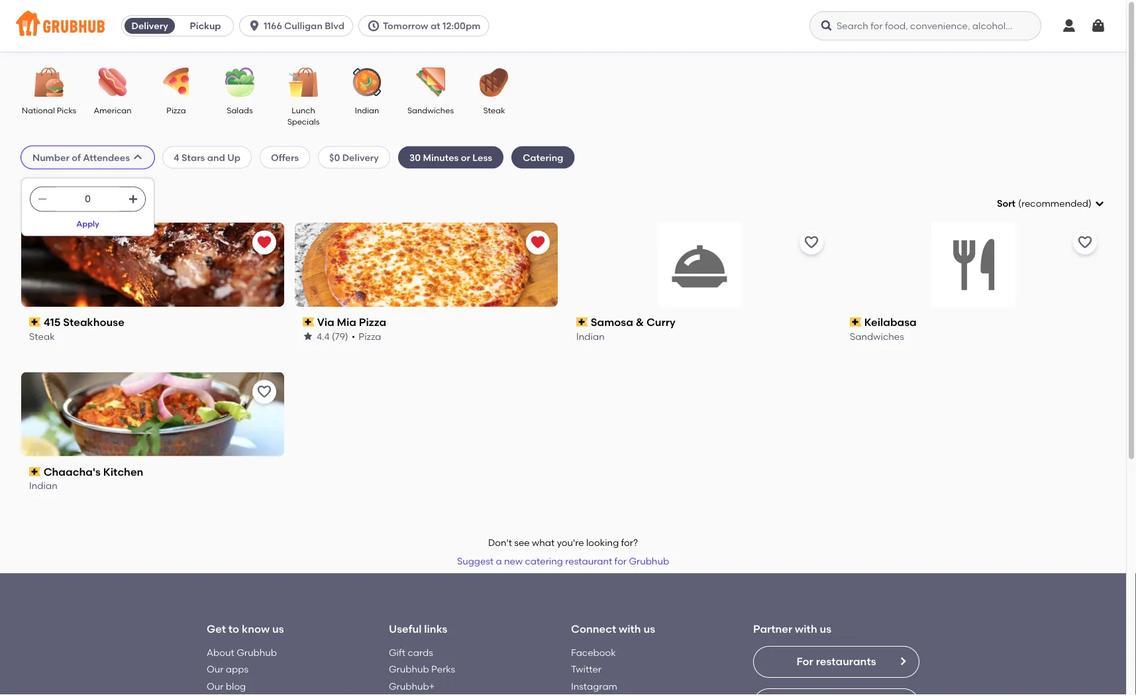 Task type: vqa. For each thing, say whether or not it's contained in the screenshot.
Suggest
yes



Task type: describe. For each thing, give the bounding box(es) containing it.
0 horizontal spatial sandwiches
[[408, 105, 454, 115]]

get to know us
[[207, 622, 284, 635]]

number
[[32, 152, 69, 163]]

delivery inside button
[[132, 20, 168, 31]]

5
[[21, 196, 29, 211]]

for?
[[622, 537, 638, 549]]

less
[[473, 152, 493, 163]]

restaurants
[[816, 655, 877, 668]]

links
[[424, 622, 448, 635]]

blvd
[[325, 20, 345, 31]]

samosa
[[591, 316, 634, 329]]

• pizza
[[352, 331, 381, 342]]

facebook twitter instagram
[[571, 647, 618, 692]]

save this restaurant image for samosa & curry
[[804, 235, 820, 250]]

tomorrow at 12:00pm
[[383, 20, 481, 31]]

pickup button
[[178, 15, 233, 36]]

salads
[[227, 105, 253, 115]]

1 vertical spatial sandwiches
[[850, 331, 905, 342]]

2 our from the top
[[207, 681, 224, 692]]

steak image
[[471, 68, 518, 97]]

our blog link
[[207, 681, 246, 692]]

lunch specials
[[287, 105, 320, 127]]

instagram link
[[571, 681, 618, 692]]

chaacha's kitchen logo image
[[21, 372, 284, 457]]

chaacha's kitchen link
[[29, 464, 276, 479]]

saved restaurant image
[[530, 235, 546, 250]]

saved restaurant image
[[257, 235, 272, 250]]

lunch
[[292, 105, 315, 115]]

30
[[410, 152, 421, 163]]

chaacha's
[[44, 465, 101, 478]]

for restaurants link
[[754, 646, 920, 678]]

indian for chaacha's kitchen
[[29, 480, 57, 492]]

our apps link
[[207, 664, 249, 675]]

saved restaurant button for 415 steakhouse
[[253, 231, 276, 254]]

pizza image
[[153, 68, 200, 97]]

kitchen
[[103, 465, 143, 478]]

culligan
[[284, 20, 323, 31]]

4 stars and up
[[174, 152, 241, 163]]

connect
[[571, 622, 617, 635]]

specials
[[287, 117, 320, 127]]

$0
[[330, 152, 340, 163]]

for
[[615, 556, 627, 567]]

415 steakhouse logo image
[[21, 223, 284, 307]]

2 horizontal spatial svg image
[[1091, 18, 1107, 34]]

chaacha's kitchen
[[44, 465, 143, 478]]

facebook link
[[571, 647, 616, 658]]

0 vertical spatial indian
[[355, 105, 379, 115]]

national picks image
[[26, 68, 72, 97]]

curry
[[647, 316, 676, 329]]

steakhouse
[[63, 316, 124, 329]]

0 vertical spatial pizza
[[167, 105, 186, 115]]

via mia pizza link
[[303, 315, 550, 330]]

results
[[32, 196, 71, 211]]

grubhub inside about grubhub our apps our blog
[[237, 647, 277, 658]]

catering
[[523, 152, 564, 163]]

restaurant
[[566, 556, 613, 567]]

gift cards grubhub perks grubhub+
[[389, 647, 456, 692]]

useful links
[[389, 622, 448, 635]]

catering
[[525, 556, 563, 567]]

delivery button
[[122, 15, 178, 36]]

grubhub inside button
[[629, 556, 670, 567]]

sandwiches image
[[408, 68, 454, 97]]

new
[[504, 556, 523, 567]]

suggest
[[457, 556, 494, 567]]

with for partner
[[796, 622, 818, 635]]

grubhub+ link
[[389, 681, 435, 692]]

(
[[1019, 198, 1022, 209]]

minutes
[[423, 152, 459, 163]]

save this restaurant button for chaacha's kitchen
[[253, 380, 276, 404]]

get
[[207, 622, 226, 635]]

perks
[[432, 664, 456, 675]]

subscription pass image for 415 steakhouse
[[29, 318, 41, 327]]

offers
[[271, 152, 299, 163]]

apps
[[226, 664, 249, 675]]

5 results main content
[[0, 52, 1127, 695]]

1 horizontal spatial svg image
[[1062, 18, 1078, 34]]

recommended
[[1022, 198, 1089, 209]]

us for partner with us
[[820, 622, 832, 635]]

keilabasa logo image
[[932, 223, 1016, 307]]

don't
[[488, 537, 512, 549]]

about grubhub our apps our blog
[[207, 647, 277, 692]]

415
[[44, 316, 61, 329]]

)
[[1089, 198, 1092, 209]]

cards
[[408, 647, 433, 658]]

at
[[431, 20, 441, 31]]

tomorrow at 12:00pm button
[[359, 15, 495, 36]]

indian for samosa & curry
[[577, 331, 605, 342]]

&
[[636, 316, 644, 329]]

subscription pass image for keilabasa
[[850, 318, 862, 327]]



Task type: locate. For each thing, give the bounding box(es) containing it.
0 vertical spatial delivery
[[132, 20, 168, 31]]

suggest a new catering restaurant for grubhub button
[[451, 550, 676, 574]]

svg image inside 1166 culligan blvd "button"
[[248, 19, 261, 32]]

pizza up • pizza
[[359, 316, 387, 329]]

for restaurants
[[797, 655, 877, 668]]

2 saved restaurant button from the left
[[526, 231, 550, 254]]

about
[[207, 647, 235, 658]]

svg image
[[1062, 18, 1078, 34], [1091, 18, 1107, 34], [248, 19, 261, 32]]

save this restaurant image
[[257, 384, 272, 400]]

grubhub perks link
[[389, 664, 456, 675]]

delivery right the $0
[[342, 152, 379, 163]]

save this restaurant button for samosa & curry
[[800, 231, 824, 254]]

grubhub inside gift cards grubhub perks grubhub+
[[389, 664, 429, 675]]

us right know
[[272, 622, 284, 635]]

right image
[[898, 656, 909, 667]]

samosa & curry logo image
[[658, 223, 742, 307]]

and
[[207, 152, 225, 163]]

4.4
[[317, 331, 330, 342]]

sort
[[998, 198, 1016, 209]]

Input item quantity number field
[[54, 187, 121, 211]]

attendees
[[83, 152, 130, 163]]

indian image
[[344, 68, 390, 97]]

0 horizontal spatial subscription pass image
[[303, 318, 315, 327]]

apply button
[[70, 212, 105, 236]]

2 vertical spatial grubhub
[[389, 664, 429, 675]]

number of attendees
[[32, 152, 130, 163]]

1 horizontal spatial with
[[796, 622, 818, 635]]

1 horizontal spatial steak
[[484, 105, 505, 115]]

saved restaurant button for via mia pizza
[[526, 231, 550, 254]]

lunch specials image
[[280, 68, 327, 97]]

grubhub down gift cards link
[[389, 664, 429, 675]]

american
[[94, 105, 132, 115]]

0 horizontal spatial grubhub
[[237, 647, 277, 658]]

indian
[[355, 105, 379, 115], [577, 331, 605, 342], [29, 480, 57, 492]]

sandwiches down sandwiches "image"
[[408, 105, 454, 115]]

subscription pass image for samosa & curry
[[577, 318, 588, 327]]

0 horizontal spatial svg image
[[248, 19, 261, 32]]

american image
[[89, 68, 136, 97]]

subscription pass image left 415
[[29, 318, 41, 327]]

what
[[532, 537, 555, 549]]

subscription pass image inside '415 steakhouse' link
[[29, 318, 41, 327]]

subscription pass image
[[29, 318, 41, 327], [577, 318, 588, 327], [29, 467, 41, 477]]

2 horizontal spatial indian
[[577, 331, 605, 342]]

0 vertical spatial sandwiches
[[408, 105, 454, 115]]

1 vertical spatial steak
[[29, 331, 55, 342]]

subscription pass image
[[303, 318, 315, 327], [850, 318, 862, 327]]

salads image
[[217, 68, 263, 97]]

1 vertical spatial indian
[[577, 331, 605, 342]]

sandwiches
[[408, 105, 454, 115], [850, 331, 905, 342]]

keilabasa link
[[850, 315, 1098, 330]]

0 vertical spatial steak
[[484, 105, 505, 115]]

0 horizontal spatial save this restaurant image
[[804, 235, 820, 250]]

0 vertical spatial grubhub
[[629, 556, 670, 567]]

suggest a new catering restaurant for grubhub
[[457, 556, 670, 567]]

grubhub down know
[[237, 647, 277, 658]]

subscription pass image inside 'samosa & curry' link
[[577, 318, 588, 327]]

•
[[352, 331, 356, 342]]

2 horizontal spatial us
[[820, 622, 832, 635]]

3 us from the left
[[820, 622, 832, 635]]

or
[[461, 152, 471, 163]]

our left blog
[[207, 681, 224, 692]]

0 horizontal spatial indian
[[29, 480, 57, 492]]

our
[[207, 664, 224, 675], [207, 681, 224, 692]]

useful
[[389, 622, 422, 635]]

save this restaurant button for keilabasa
[[1074, 231, 1098, 254]]

twitter
[[571, 664, 602, 675]]

0 horizontal spatial with
[[619, 622, 641, 635]]

0 horizontal spatial us
[[272, 622, 284, 635]]

1 horizontal spatial indian
[[355, 105, 379, 115]]

1 horizontal spatial save this restaurant image
[[1078, 235, 1094, 250]]

delivery inside 5 results main content
[[342, 152, 379, 163]]

1166
[[264, 20, 282, 31]]

subscription pass image left keilabasa
[[850, 318, 862, 327]]

2 us from the left
[[644, 622, 656, 635]]

sandwiches down keilabasa
[[850, 331, 905, 342]]

subscription pass image up star icon
[[303, 318, 315, 327]]

partner with us
[[754, 622, 832, 635]]

with up for
[[796, 622, 818, 635]]

2 save this restaurant image from the left
[[1078, 235, 1094, 250]]

facebook
[[571, 647, 616, 658]]

1 us from the left
[[272, 622, 284, 635]]

sort ( recommended )
[[998, 198, 1092, 209]]

1 horizontal spatial save this restaurant button
[[800, 231, 824, 254]]

steak down steak image at the top of page
[[484, 105, 505, 115]]

via mia pizza logo image
[[295, 223, 558, 307]]

0 vertical spatial our
[[207, 664, 224, 675]]

us for connect with us
[[644, 622, 656, 635]]

national picks
[[22, 105, 76, 115]]

a
[[496, 556, 502, 567]]

see
[[515, 537, 530, 549]]

none field containing sort
[[998, 197, 1106, 210]]

grubhub down for? at the bottom right of page
[[629, 556, 670, 567]]

0 horizontal spatial saved restaurant button
[[253, 231, 276, 254]]

0 horizontal spatial steak
[[29, 331, 55, 342]]

via mia pizza
[[317, 316, 387, 329]]

1 horizontal spatial saved restaurant button
[[526, 231, 550, 254]]

connect with us
[[571, 622, 656, 635]]

2 horizontal spatial grubhub
[[629, 556, 670, 567]]

with for connect
[[619, 622, 641, 635]]

None field
[[998, 197, 1106, 210]]

via
[[317, 316, 335, 329]]

delivery
[[132, 20, 168, 31], [342, 152, 379, 163]]

for
[[797, 655, 814, 668]]

stars
[[182, 152, 205, 163]]

4
[[174, 152, 179, 163]]

2 subscription pass image from the left
[[850, 318, 862, 327]]

subscription pass image left samosa on the top of page
[[577, 318, 588, 327]]

1 vertical spatial pizza
[[359, 316, 387, 329]]

gift cards link
[[389, 647, 433, 658]]

samosa & curry
[[591, 316, 676, 329]]

subscription pass image for via mia pizza
[[303, 318, 315, 327]]

apply
[[76, 219, 99, 228]]

pickup
[[190, 20, 221, 31]]

0 horizontal spatial save this restaurant button
[[253, 380, 276, 404]]

30 minutes or less
[[410, 152, 493, 163]]

415 steakhouse
[[44, 316, 124, 329]]

delivery left pickup
[[132, 20, 168, 31]]

indian down "chaacha's"
[[29, 480, 57, 492]]

with right connect
[[619, 622, 641, 635]]

1 vertical spatial grubhub
[[237, 647, 277, 658]]

blog
[[226, 681, 246, 692]]

picks
[[57, 105, 76, 115]]

subscription pass image inside chaacha's kitchen link
[[29, 467, 41, 477]]

indian down samosa on the top of page
[[577, 331, 605, 342]]

gift
[[389, 647, 406, 658]]

1 horizontal spatial sandwiches
[[850, 331, 905, 342]]

0 horizontal spatial delivery
[[132, 20, 168, 31]]

1 vertical spatial our
[[207, 681, 224, 692]]

keilabasa
[[865, 316, 917, 329]]

2 horizontal spatial save this restaurant button
[[1074, 231, 1098, 254]]

1 vertical spatial delivery
[[342, 152, 379, 163]]

2 with from the left
[[796, 622, 818, 635]]

1 horizontal spatial delivery
[[342, 152, 379, 163]]

Search for food, convenience, alcohol... search field
[[810, 11, 1042, 40]]

svg image inside the tomorrow at 12:00pm button
[[367, 19, 381, 32]]

none field inside 5 results main content
[[998, 197, 1106, 210]]

steak down 415
[[29, 331, 55, 342]]

subscription pass image inside keilabasa "link"
[[850, 318, 862, 327]]

pizza down pizza image at left top
[[167, 105, 186, 115]]

1 save this restaurant image from the left
[[804, 235, 820, 250]]

don't see what you're looking for?
[[488, 537, 638, 549]]

main navigation navigation
[[0, 0, 1127, 52]]

pizza right •
[[359, 331, 381, 342]]

grubhub+
[[389, 681, 435, 692]]

1 saved restaurant button from the left
[[253, 231, 276, 254]]

subscription pass image for chaacha's kitchen
[[29, 467, 41, 477]]

1 with from the left
[[619, 622, 641, 635]]

1166 culligan blvd
[[264, 20, 345, 31]]

of
[[72, 152, 81, 163]]

saved restaurant button
[[253, 231, 276, 254], [526, 231, 550, 254]]

indian down indian image
[[355, 105, 379, 115]]

save this restaurant image
[[804, 235, 820, 250], [1078, 235, 1094, 250]]

415 steakhouse link
[[29, 315, 276, 330]]

1 subscription pass image from the left
[[303, 318, 315, 327]]

1 horizontal spatial us
[[644, 622, 656, 635]]

save this restaurant image for keilabasa
[[1078, 235, 1094, 250]]

5 results
[[21, 196, 71, 211]]

(79)
[[332, 331, 349, 342]]

1166 culligan blvd button
[[239, 15, 359, 36]]

pizza
[[167, 105, 186, 115], [359, 316, 387, 329], [359, 331, 381, 342]]

you're
[[557, 537, 584, 549]]

us right connect
[[644, 622, 656, 635]]

to
[[229, 622, 239, 635]]

svg image
[[367, 19, 381, 32], [821, 19, 834, 32], [133, 152, 143, 163], [37, 194, 48, 204], [128, 194, 139, 204], [1095, 198, 1106, 209]]

2 vertical spatial indian
[[29, 480, 57, 492]]

subscription pass image left "chaacha's"
[[29, 467, 41, 477]]

4.4 (79)
[[317, 331, 349, 342]]

subscription pass image inside the via mia pizza link
[[303, 318, 315, 327]]

1 our from the top
[[207, 664, 224, 675]]

our down about
[[207, 664, 224, 675]]

tomorrow
[[383, 20, 429, 31]]

us up for restaurants
[[820, 622, 832, 635]]

2 vertical spatial pizza
[[359, 331, 381, 342]]

us
[[272, 622, 284, 635], [644, 622, 656, 635], [820, 622, 832, 635]]

national
[[22, 105, 55, 115]]

up
[[227, 152, 241, 163]]

1 horizontal spatial grubhub
[[389, 664, 429, 675]]

star icon image
[[303, 331, 314, 342]]

12:00pm
[[443, 20, 481, 31]]

know
[[242, 622, 270, 635]]

1 horizontal spatial subscription pass image
[[850, 318, 862, 327]]



